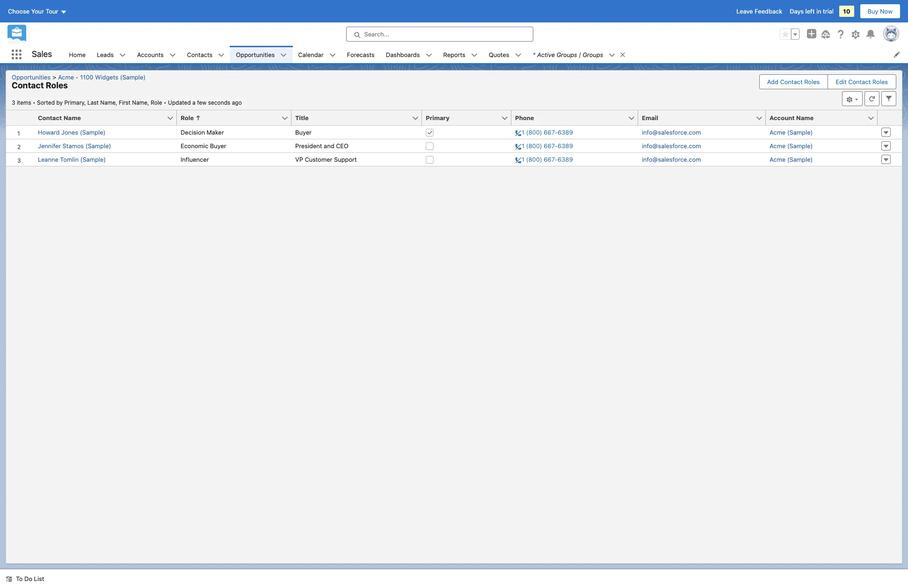 Task type: locate. For each thing, give the bounding box(es) containing it.
2 text default image from the left
[[471, 52, 478, 58]]

0 horizontal spatial groups
[[557, 51, 577, 58]]

1 false image from the top
[[426, 142, 434, 150]]

1 click to dial disabled image from the top
[[515, 129, 573, 136]]

opportunities
[[236, 51, 275, 58], [12, 73, 51, 81]]

text default image inside quotes list item
[[515, 52, 522, 58]]

3 click to dial disabled image from the top
[[515, 156, 573, 163]]

leave
[[737, 7, 753, 15]]

name inside button
[[64, 114, 81, 122]]

false image for ceo
[[426, 142, 434, 150]]

1 vertical spatial role
[[181, 114, 194, 122]]

text default image inside opportunities list item
[[281, 52, 287, 58]]

title button
[[292, 110, 412, 125]]

0 vertical spatial click to dial disabled image
[[515, 129, 573, 136]]

1 horizontal spatial •
[[164, 99, 166, 106]]

role up decision
[[181, 114, 194, 122]]

0 horizontal spatial role
[[151, 99, 162, 106]]

0 vertical spatial role
[[151, 99, 162, 106]]

list item containing *
[[527, 46, 631, 63]]

account name
[[770, 114, 814, 122]]

0 horizontal spatial buyer
[[210, 142, 226, 150]]

1 horizontal spatial groups
[[583, 51, 604, 58]]

jennifer
[[38, 142, 61, 150]]

1 horizontal spatial roles
[[805, 78, 820, 86]]

0 horizontal spatial •
[[33, 99, 35, 106]]

opportunities list item
[[230, 46, 293, 63]]

text default image left *
[[515, 52, 522, 58]]

dashboards link
[[380, 46, 426, 63]]

primary
[[426, 114, 450, 122]]

item number image
[[6, 110, 34, 125]]

2 info@salesforce.com link from the top
[[642, 142, 701, 150]]

acme
[[58, 73, 74, 81], [770, 129, 786, 136], [770, 142, 786, 150], [770, 156, 786, 163]]

primary element
[[422, 110, 517, 126]]

edit
[[836, 78, 847, 86]]

name, right first
[[132, 99, 149, 106]]

role left updated
[[151, 99, 162, 106]]

1 horizontal spatial buyer
[[295, 129, 312, 136]]

1 horizontal spatial text default image
[[471, 52, 478, 58]]

text default image
[[620, 51, 626, 58], [119, 52, 126, 58], [169, 52, 176, 58], [281, 52, 287, 58], [329, 52, 336, 58], [426, 52, 432, 58], [609, 52, 616, 58], [6, 576, 12, 583]]

leads link
[[91, 46, 119, 63]]

howard
[[38, 129, 60, 136]]

search... button
[[346, 27, 533, 42]]

0 vertical spatial info@salesforce.com link
[[642, 129, 701, 136]]

contact inside 'button'
[[780, 78, 803, 86]]

0 vertical spatial opportunities
[[236, 51, 275, 58]]

contact right add at top right
[[780, 78, 803, 86]]

1 vertical spatial false image
[[426, 156, 434, 164]]

ago
[[232, 99, 242, 106]]

calendar
[[298, 51, 324, 58]]

acme (sample)
[[770, 129, 813, 136], [770, 142, 813, 150], [770, 156, 813, 163]]

calendar link
[[293, 46, 329, 63]]

false image for support
[[426, 156, 434, 164]]

1 horizontal spatial opportunities link
[[230, 46, 281, 63]]

text default image for accounts
[[169, 52, 176, 58]]

click to dial disabled image
[[515, 129, 573, 136], [515, 142, 573, 150], [515, 156, 573, 163]]

name, up 'contact name' "element"
[[100, 99, 117, 106]]

contact up howard
[[38, 114, 62, 122]]

contact inside button
[[38, 114, 62, 122]]

contact inside button
[[849, 78, 871, 86]]

info@salesforce.com link
[[642, 129, 701, 136], [642, 142, 701, 150], [642, 156, 701, 163]]

acme (sample) for support
[[770, 156, 813, 163]]

•
[[33, 99, 35, 106], [164, 99, 166, 106]]

text default image inside dashboards list item
[[426, 52, 432, 58]]

1 vertical spatial opportunities link
[[12, 73, 54, 81]]

text default image for quotes
[[515, 52, 522, 58]]

1 horizontal spatial role
[[181, 114, 194, 122]]

1 vertical spatial info@salesforce.com link
[[642, 142, 701, 150]]

jones
[[61, 129, 78, 136]]

0 vertical spatial acme (sample) link
[[770, 129, 813, 136]]

groups
[[557, 51, 577, 58], [583, 51, 604, 58]]

1 horizontal spatial name,
[[132, 99, 149, 106]]

accounts list item
[[132, 46, 181, 63]]

action image
[[878, 110, 902, 125]]

quotes link
[[483, 46, 515, 63]]

2 vertical spatial info@salesforce.com
[[642, 156, 701, 163]]

buyer down maker
[[210, 142, 226, 150]]

email
[[642, 114, 659, 122]]

stamos
[[63, 142, 84, 150]]

leave feedback link
[[737, 7, 783, 15]]

customer
[[305, 156, 333, 163]]

text default image
[[218, 52, 225, 58], [471, 52, 478, 58], [515, 52, 522, 58]]

buy now
[[868, 7, 893, 15]]

role
[[151, 99, 162, 106], [181, 114, 194, 122]]

leanne
[[38, 156, 58, 163]]

3 info@salesforce.com link from the top
[[642, 156, 701, 163]]

roles inside edit contact roles button
[[873, 78, 888, 86]]

leanne tomlin (sample)
[[38, 156, 106, 163]]

to
[[16, 576, 23, 583]]

roles left edit
[[805, 78, 820, 86]]

* active groups | groups
[[533, 51, 604, 58]]

2 vertical spatial acme (sample) link
[[770, 156, 813, 163]]

text default image for dashboards
[[426, 52, 432, 58]]

opportunities link
[[230, 46, 281, 63], [12, 73, 54, 81]]

3 info@salesforce.com from the top
[[642, 156, 701, 163]]

0 vertical spatial buyer
[[295, 129, 312, 136]]

account name button
[[766, 110, 868, 125]]

2 false image from the top
[[426, 156, 434, 164]]

1 horizontal spatial name
[[797, 114, 814, 122]]

2 name from the left
[[797, 114, 814, 122]]

1 groups from the left
[[557, 51, 577, 58]]

2 vertical spatial info@salesforce.com link
[[642, 156, 701, 163]]

text default image for leads
[[119, 52, 126, 58]]

by
[[56, 99, 63, 106]]

0 vertical spatial false image
[[426, 142, 434, 150]]

name
[[64, 114, 81, 122], [797, 114, 814, 122]]

2 acme (sample) from the top
[[770, 142, 813, 150]]

buyer up president
[[295, 129, 312, 136]]

contacts link
[[181, 46, 218, 63]]

text default image for contacts
[[218, 52, 225, 58]]

widgets
[[95, 73, 118, 81]]

accounts
[[137, 51, 164, 58]]

title
[[295, 114, 309, 122]]

decision maker
[[181, 129, 224, 136]]

acme (sample) link for ceo
[[770, 142, 813, 150]]

(sample)
[[120, 73, 146, 81], [80, 129, 106, 136], [788, 129, 813, 136], [85, 142, 111, 150], [788, 142, 813, 150], [80, 156, 106, 163], [788, 156, 813, 163]]

title element
[[292, 110, 428, 126]]

info@salesforce.com
[[642, 129, 701, 136], [642, 142, 701, 150], [642, 156, 701, 163]]

tomlin
[[60, 156, 79, 163]]

2 acme (sample) link from the top
[[770, 142, 813, 150]]

contact roles status
[[12, 99, 168, 106]]

text default image inside contacts list item
[[218, 52, 225, 58]]

10
[[843, 7, 851, 15]]

1 • from the left
[[33, 99, 35, 106]]

sales
[[32, 49, 52, 59]]

3 acme (sample) link from the top
[[770, 156, 813, 163]]

• right items
[[33, 99, 35, 106]]

0 vertical spatial info@salesforce.com
[[642, 129, 701, 136]]

1 vertical spatial opportunities
[[12, 73, 51, 81]]

1 vertical spatial acme (sample)
[[770, 142, 813, 150]]

email button
[[638, 110, 756, 125]]

1 vertical spatial acme (sample) link
[[770, 142, 813, 150]]

name up howard jones (sample)
[[64, 114, 81, 122]]

list
[[63, 46, 908, 63]]

0 horizontal spatial opportunities
[[12, 73, 51, 81]]

leads
[[97, 51, 114, 58]]

reports list item
[[438, 46, 483, 63]]

contacts
[[187, 51, 213, 58]]

list containing home
[[63, 46, 908, 63]]

text default image inside reports list item
[[471, 52, 478, 58]]

email element
[[638, 110, 772, 126]]

1 text default image from the left
[[218, 52, 225, 58]]

list item
[[527, 46, 631, 63]]

tour
[[46, 7, 58, 15]]

1 vertical spatial info@salesforce.com
[[642, 142, 701, 150]]

groups left |
[[557, 51, 577, 58]]

info@salesforce.com link for ceo
[[642, 142, 701, 150]]

president and ceo
[[295, 142, 349, 150]]

1 vertical spatial click to dial disabled image
[[515, 142, 573, 150]]

text default image inside leads list item
[[119, 52, 126, 58]]

2 vertical spatial click to dial disabled image
[[515, 156, 573, 163]]

false image
[[426, 142, 434, 150], [426, 156, 434, 164]]

few
[[197, 99, 207, 106]]

influencer
[[181, 156, 209, 163]]

roles
[[805, 78, 820, 86], [873, 78, 888, 86], [46, 81, 68, 90]]

0 horizontal spatial text default image
[[218, 52, 225, 58]]

2 horizontal spatial text default image
[[515, 52, 522, 58]]

• left updated
[[164, 99, 166, 106]]

true image
[[426, 129, 434, 137]]

1 horizontal spatial opportunities
[[236, 51, 275, 58]]

choose
[[8, 7, 30, 15]]

click to dial disabled image for support
[[515, 156, 573, 163]]

0 horizontal spatial name
[[64, 114, 81, 122]]

text default image inside accounts list item
[[169, 52, 176, 58]]

maker
[[207, 129, 224, 136]]

1 name from the left
[[64, 114, 81, 122]]

left
[[806, 7, 815, 15]]

name right account at right top
[[797, 114, 814, 122]]

text default image right contacts at the top of the page
[[218, 52, 225, 58]]

group
[[780, 29, 800, 40]]

text default image right reports
[[471, 52, 478, 58]]

updated
[[168, 99, 191, 106]]

vp customer support
[[295, 156, 357, 163]]

in
[[817, 7, 822, 15]]

president
[[295, 142, 322, 150]]

last
[[87, 99, 99, 106]]

edit contact roles button
[[829, 75, 896, 89]]

acme for president and ceo
[[770, 142, 786, 150]]

0 horizontal spatial name,
[[100, 99, 117, 106]]

0 vertical spatial acme (sample)
[[770, 129, 813, 136]]

contact right edit
[[849, 78, 871, 86]]

jennifer stamos (sample) link
[[38, 142, 111, 150]]

name inside button
[[797, 114, 814, 122]]

roles up "by"
[[46, 81, 68, 90]]

2 click to dial disabled image from the top
[[515, 142, 573, 150]]

text default image inside calendar list item
[[329, 52, 336, 58]]

1 info@salesforce.com link from the top
[[642, 129, 701, 136]]

buy
[[868, 7, 879, 15]]

phone
[[515, 114, 534, 122]]

days left in trial
[[790, 7, 834, 15]]

phone button
[[512, 110, 628, 125]]

2 vertical spatial acme (sample)
[[770, 156, 813, 163]]

2 horizontal spatial roles
[[873, 78, 888, 86]]

roles up action image
[[873, 78, 888, 86]]

acme for vp customer support
[[770, 156, 786, 163]]

1 vertical spatial buyer
[[210, 142, 226, 150]]

feedback
[[755, 7, 783, 15]]

2 • from the left
[[164, 99, 166, 106]]

groups right |
[[583, 51, 604, 58]]

howard jones (sample)
[[38, 129, 106, 136]]

forecasts
[[347, 51, 375, 58]]

3 text default image from the left
[[515, 52, 522, 58]]

your
[[31, 7, 44, 15]]

2 info@salesforce.com from the top
[[642, 142, 701, 150]]

roles inside "add contact roles" 'button'
[[805, 78, 820, 86]]

contact name button
[[34, 110, 167, 125]]

role element
[[177, 110, 297, 126]]

3 acme (sample) from the top
[[770, 156, 813, 163]]



Task type: vqa. For each thing, say whether or not it's contained in the screenshot.


Task type: describe. For each thing, give the bounding box(es) containing it.
reports link
[[438, 46, 471, 63]]

text default image for *
[[609, 52, 616, 58]]

0 horizontal spatial roles
[[46, 81, 68, 90]]

vp
[[295, 156, 303, 163]]

contact up items
[[12, 81, 44, 90]]

contact name
[[38, 114, 81, 122]]

to do list
[[16, 576, 44, 583]]

item number element
[[6, 110, 34, 126]]

search...
[[364, 30, 389, 38]]

contacts list item
[[181, 46, 230, 63]]

primary,
[[64, 99, 86, 106]]

choose your tour
[[8, 7, 58, 15]]

*
[[533, 51, 536, 58]]

1 acme (sample) from the top
[[770, 129, 813, 136]]

phone element
[[512, 110, 644, 126]]

home link
[[63, 46, 91, 63]]

howard jones (sample) link
[[38, 129, 106, 136]]

reports
[[443, 51, 466, 58]]

1 info@salesforce.com from the top
[[642, 129, 701, 136]]

trial
[[823, 7, 834, 15]]

contact roles grid
[[6, 110, 902, 167]]

jennifer stamos (sample)
[[38, 142, 111, 150]]

1 acme (sample) link from the top
[[770, 129, 813, 136]]

add contact roles button
[[760, 75, 828, 89]]

1100
[[80, 73, 93, 81]]

2 groups from the left
[[583, 51, 604, 58]]

quotes
[[489, 51, 509, 58]]

1 name, from the left
[[100, 99, 117, 106]]

leads list item
[[91, 46, 132, 63]]

0 vertical spatial opportunities link
[[230, 46, 281, 63]]

to do list button
[[0, 570, 50, 589]]

3
[[12, 99, 15, 106]]

acme (sample) for ceo
[[770, 142, 813, 150]]

info@salesforce.com link for support
[[642, 156, 701, 163]]

name for contact name
[[64, 114, 81, 122]]

contact roles
[[12, 81, 68, 90]]

text default image for calendar
[[329, 52, 336, 58]]

text default image for reports
[[471, 52, 478, 58]]

economic
[[181, 142, 208, 150]]

info@salesforce.com for ceo
[[642, 142, 701, 150]]

action element
[[878, 110, 902, 126]]

opportunities inside list item
[[236, 51, 275, 58]]

acme (sample) link for support
[[770, 156, 813, 163]]

text default image for opportunities
[[281, 52, 287, 58]]

edit contact roles
[[836, 78, 888, 86]]

info@salesforce.com for support
[[642, 156, 701, 163]]

choose your tour button
[[7, 4, 67, 19]]

role inside button
[[181, 114, 194, 122]]

do
[[24, 576, 32, 583]]

decision
[[181, 129, 205, 136]]

home
[[69, 51, 86, 58]]

dashboards list item
[[380, 46, 438, 63]]

account name element
[[766, 110, 884, 126]]

a
[[192, 99, 196, 106]]

calendar list item
[[293, 46, 341, 63]]

first
[[119, 99, 131, 106]]

and
[[324, 142, 334, 150]]

leanne tomlin (sample) link
[[38, 156, 106, 163]]

items
[[17, 99, 31, 106]]

list
[[34, 576, 44, 583]]

seconds
[[208, 99, 230, 106]]

quotes list item
[[483, 46, 527, 63]]

now
[[880, 7, 893, 15]]

account
[[770, 114, 795, 122]]

role button
[[177, 110, 281, 125]]

contact roles|contact roles|list view element
[[6, 70, 903, 564]]

acme - 1100 widgets (sample)
[[58, 73, 146, 81]]

acme for buyer
[[770, 129, 786, 136]]

buy now button
[[860, 4, 901, 19]]

roles for add contact roles
[[805, 78, 820, 86]]

accounts link
[[132, 46, 169, 63]]

acme - 1100 widgets (sample) link
[[54, 73, 149, 81]]

text default image inside to do list button
[[6, 576, 12, 583]]

sorted
[[37, 99, 55, 106]]

add contact roles
[[768, 78, 820, 86]]

3 items • sorted by primary, last name, first name, role • updated a few seconds ago
[[12, 99, 242, 106]]

support
[[334, 156, 357, 163]]

-
[[76, 73, 78, 81]]

add
[[768, 78, 779, 86]]

name for account name
[[797, 114, 814, 122]]

click to dial disabled image for ceo
[[515, 142, 573, 150]]

0 horizontal spatial opportunities link
[[12, 73, 54, 81]]

contact name element
[[34, 110, 183, 126]]

active
[[538, 51, 555, 58]]

opportunities inside contact roles|contact roles|list view element
[[12, 73, 51, 81]]

leave feedback
[[737, 7, 783, 15]]

2 name, from the left
[[132, 99, 149, 106]]

roles for edit contact roles
[[873, 78, 888, 86]]

dashboards
[[386, 51, 420, 58]]

|
[[579, 51, 581, 58]]

economic buyer
[[181, 142, 226, 150]]



